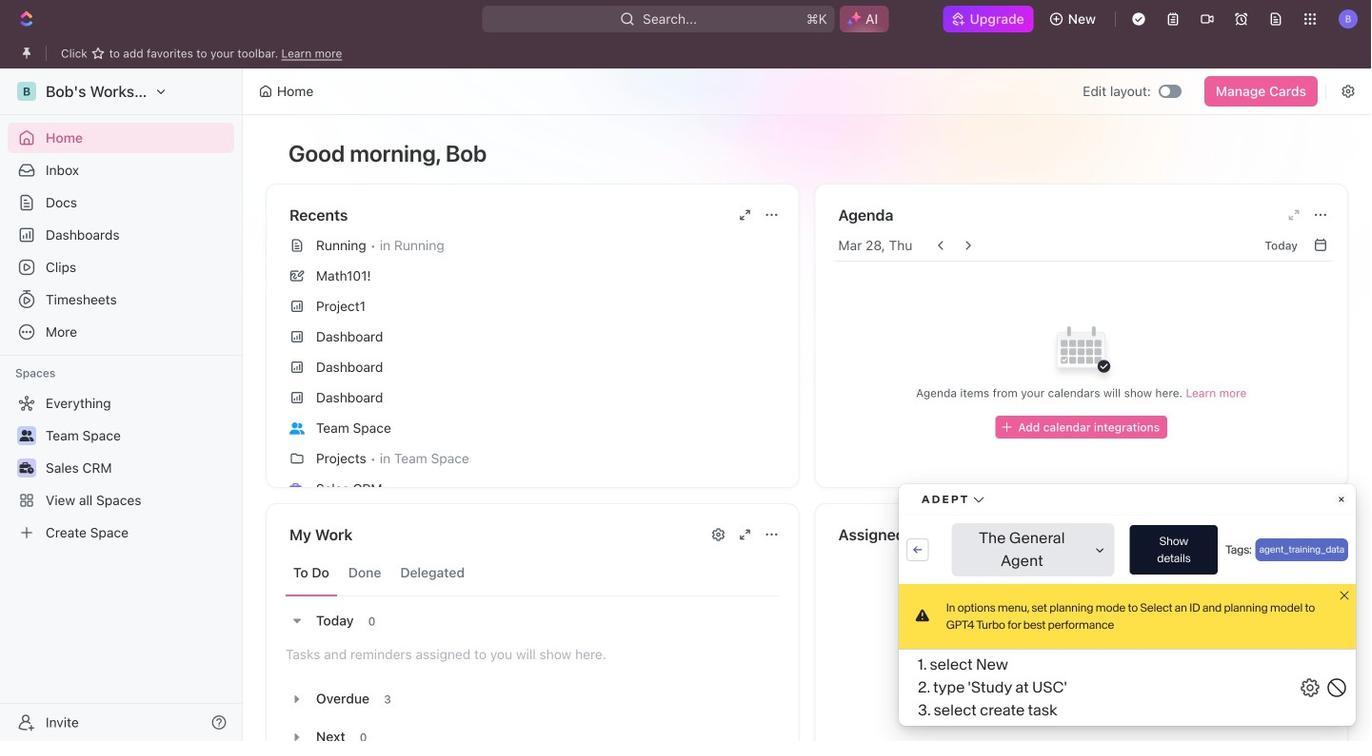 Task type: vqa. For each thing, say whether or not it's contained in the screenshot.
tree in the left of the page
yes



Task type: locate. For each thing, give the bounding box(es) containing it.
tree
[[8, 389, 234, 548]]

Task Name text field
[[405, 237, 970, 260]]

tree inside sidebar navigation
[[8, 389, 234, 548]]

dialog
[[381, 133, 990, 553]]

business time image
[[289, 484, 305, 496]]

sidebar navigation
[[0, 69, 243, 742]]

user group image
[[289, 423, 305, 435]]

tab list
[[286, 550, 779, 597]]



